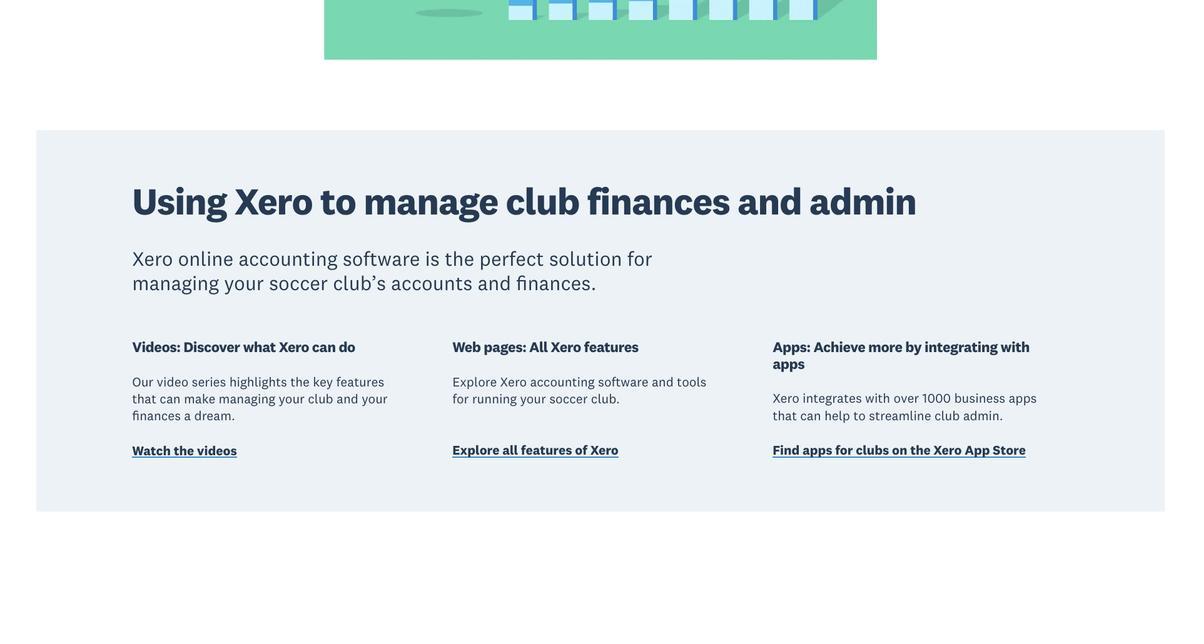 Task type: vqa. For each thing, say whether or not it's contained in the screenshot.
region
no



Task type: locate. For each thing, give the bounding box(es) containing it.
soccer left club.
[[549, 390, 588, 407]]

explore inside "explore xero accounting software and tools for running your soccer club."
[[452, 373, 497, 390]]

discover
[[183, 338, 240, 356]]

for left running
[[452, 390, 469, 407]]

accounting inside "explore xero accounting software and tools for running your soccer club."
[[530, 373, 595, 390]]

1 vertical spatial soccer
[[549, 390, 588, 407]]

and
[[738, 178, 802, 225], [478, 270, 511, 295], [652, 373, 674, 390], [337, 390, 358, 407]]

business
[[954, 390, 1006, 407]]

the
[[445, 246, 474, 271], [290, 373, 310, 390], [910, 442, 931, 459], [174, 442, 194, 459]]

0 horizontal spatial can
[[160, 390, 181, 407]]

software left is
[[343, 246, 420, 271]]

using
[[132, 178, 227, 225]]

watch
[[132, 442, 171, 459]]

features right key
[[336, 373, 384, 390]]

club's
[[333, 270, 386, 295]]

a women player kicks a ball high in the air on club grounds, and a series of bar charts of increasing height. image
[[324, 0, 877, 60]]

for left clubs
[[835, 442, 853, 459]]

features
[[584, 338, 639, 356], [336, 373, 384, 390], [521, 442, 572, 459]]

a
[[184, 407, 191, 424]]

with inside xero integrates with over 1000 business apps that can help to streamline club admin.
[[865, 390, 890, 407]]

can for videos: discover what xero can do
[[160, 390, 181, 407]]

can inside xero integrates with over 1000 business apps that can help to streamline club admin.
[[800, 407, 821, 424]]

club for videos: discover what xero can do
[[308, 390, 333, 407]]

solution
[[549, 246, 622, 271]]

your
[[224, 270, 264, 295], [279, 390, 305, 407], [362, 390, 388, 407], [520, 390, 546, 407]]

and inside "explore xero accounting software and tools for running your soccer club."
[[652, 373, 674, 390]]

highlights
[[229, 373, 287, 390]]

for right solution
[[627, 246, 653, 271]]

1 horizontal spatial features
[[521, 442, 572, 459]]

for inside "explore xero accounting software and tools for running your soccer club."
[[452, 390, 469, 407]]

the right 'on'
[[910, 442, 931, 459]]

managing
[[132, 270, 219, 295], [219, 390, 275, 407]]

tools
[[677, 373, 707, 390]]

videos
[[197, 442, 237, 459]]

1 horizontal spatial that
[[773, 407, 797, 424]]

our video series highlights the key features that can make managing your club and your finances a dream.
[[132, 373, 388, 424]]

that for apps: achieve more by integrating with apps
[[773, 407, 797, 424]]

apps:
[[773, 338, 811, 356]]

1 horizontal spatial accounting
[[530, 373, 595, 390]]

that
[[132, 390, 156, 407], [773, 407, 797, 424]]

1 explore from the top
[[452, 373, 497, 390]]

club inside xero integrates with over 1000 business apps that can help to streamline club admin.
[[935, 407, 960, 424]]

explore left all
[[452, 442, 500, 459]]

0 vertical spatial software
[[343, 246, 420, 271]]

1 vertical spatial software
[[598, 373, 649, 390]]

the right watch
[[174, 442, 194, 459]]

over
[[894, 390, 919, 407]]

0 horizontal spatial features
[[336, 373, 384, 390]]

running
[[472, 390, 517, 407]]

for
[[627, 246, 653, 271], [452, 390, 469, 407], [835, 442, 853, 459]]

2 horizontal spatial club
[[935, 407, 960, 424]]

with up streamline
[[865, 390, 890, 407]]

managing inside xero online accounting software is the perfect solution for managing your soccer club's accounts and finances.
[[132, 270, 219, 295]]

video
[[157, 373, 189, 390]]

your inside xero online accounting software is the perfect solution for managing your soccer club's accounts and finances.
[[224, 270, 264, 295]]

club inside our video series highlights the key features that can make managing your club and your finances a dream.
[[308, 390, 333, 407]]

1 vertical spatial accounting
[[530, 373, 595, 390]]

the inside watch the videos link
[[174, 442, 194, 459]]

clubs
[[856, 442, 889, 459]]

can left do
[[312, 338, 336, 356]]

apps: achieve more by integrating with apps
[[773, 338, 1030, 373]]

1 vertical spatial apps
[[1009, 390, 1037, 407]]

admin.
[[963, 407, 1003, 424]]

1000
[[923, 390, 951, 407]]

pages:
[[484, 338, 526, 356]]

online
[[178, 246, 233, 271]]

your inside "explore xero accounting software and tools for running your soccer club."
[[520, 390, 546, 407]]

2 explore from the top
[[452, 442, 500, 459]]

that for videos: discover what xero can do
[[132, 390, 156, 407]]

xero
[[235, 178, 313, 225], [132, 246, 173, 271], [279, 338, 309, 356], [551, 338, 581, 356], [500, 373, 527, 390], [773, 390, 799, 407], [590, 442, 619, 459], [934, 442, 962, 459]]

2 horizontal spatial for
[[835, 442, 853, 459]]

2 horizontal spatial can
[[800, 407, 821, 424]]

1 horizontal spatial software
[[598, 373, 649, 390]]

the right is
[[445, 246, 474, 271]]

1 vertical spatial with
[[865, 390, 890, 407]]

1 horizontal spatial soccer
[[549, 390, 588, 407]]

software inside "explore xero accounting software and tools for running your soccer club."
[[598, 373, 649, 390]]

apps
[[773, 355, 805, 373], [1009, 390, 1037, 407], [803, 442, 832, 459]]

1 vertical spatial features
[[336, 373, 384, 390]]

club for apps: achieve more by integrating with apps
[[935, 407, 960, 424]]

finances
[[587, 178, 730, 225], [132, 407, 181, 424]]

all
[[503, 442, 518, 459]]

0 horizontal spatial club
[[308, 390, 333, 407]]

explore up running
[[452, 373, 497, 390]]

1 horizontal spatial for
[[627, 246, 653, 271]]

features inside our video series highlights the key features that can make managing your club and your finances a dream.
[[336, 373, 384, 390]]

0 vertical spatial accounting
[[238, 246, 338, 271]]

apps inside xero integrates with over 1000 business apps that can help to streamline club admin.
[[1009, 390, 1037, 407]]

software up club.
[[598, 373, 649, 390]]

apps right find
[[803, 442, 832, 459]]

0 horizontal spatial finances
[[132, 407, 181, 424]]

0 vertical spatial explore
[[452, 373, 497, 390]]

club.
[[591, 390, 620, 407]]

features left of
[[521, 442, 572, 459]]

do
[[339, 338, 355, 356]]

our
[[132, 373, 153, 390]]

can left help
[[800, 407, 821, 424]]

explore xero accounting software and tools for running your soccer club.
[[452, 373, 707, 407]]

0 vertical spatial apps
[[773, 355, 805, 373]]

with
[[1001, 338, 1030, 356], [865, 390, 890, 407]]

accounting inside xero online accounting software is the perfect solution for managing your soccer club's accounts and finances.
[[238, 246, 338, 271]]

software
[[343, 246, 420, 271], [598, 373, 649, 390]]

0 vertical spatial for
[[627, 246, 653, 271]]

find apps for clubs on the xero app store
[[773, 442, 1026, 459]]

apps inside apps: achieve more by integrating with apps
[[773, 355, 805, 373]]

apps right business
[[1009, 390, 1037, 407]]

with right integrating
[[1001, 338, 1030, 356]]

1 horizontal spatial with
[[1001, 338, 1030, 356]]

xero integrates with over 1000 business apps that can help to streamline club admin.
[[773, 390, 1037, 424]]

with inside apps: achieve more by integrating with apps
[[1001, 338, 1030, 356]]

of
[[575, 442, 588, 459]]

accounting
[[238, 246, 338, 271], [530, 373, 595, 390]]

can inside our video series highlights the key features that can make managing your club and your finances a dream.
[[160, 390, 181, 407]]

explore for explore all features of xero
[[452, 442, 500, 459]]

the left key
[[290, 373, 310, 390]]

to
[[320, 178, 356, 225], [854, 407, 866, 424]]

club
[[506, 178, 579, 225], [308, 390, 333, 407], [935, 407, 960, 424]]

and inside our video series highlights the key features that can make managing your club and your finances a dream.
[[337, 390, 358, 407]]

features up club.
[[584, 338, 639, 356]]

1 vertical spatial managing
[[219, 390, 275, 407]]

2 vertical spatial for
[[835, 442, 853, 459]]

software inside xero online accounting software is the perfect solution for managing your soccer club's accounts and finances.
[[343, 246, 420, 271]]

0 vertical spatial features
[[584, 338, 639, 356]]

1 vertical spatial explore
[[452, 442, 500, 459]]

1 vertical spatial finances
[[132, 407, 181, 424]]

watch the videos link
[[132, 442, 237, 462]]

soccer
[[269, 270, 328, 295], [549, 390, 588, 407]]

0 horizontal spatial accounting
[[238, 246, 338, 271]]

that up find
[[773, 407, 797, 424]]

1 horizontal spatial finances
[[587, 178, 730, 225]]

soccer left club's
[[269, 270, 328, 295]]

0 vertical spatial with
[[1001, 338, 1030, 356]]

is
[[425, 246, 440, 271]]

0 horizontal spatial that
[[132, 390, 156, 407]]

achieve
[[814, 338, 866, 356]]

0 horizontal spatial soccer
[[269, 270, 328, 295]]

can down video
[[160, 390, 181, 407]]

1 vertical spatial for
[[452, 390, 469, 407]]

that inside our video series highlights the key features that can make managing your club and your finances a dream.
[[132, 390, 156, 407]]

0 horizontal spatial to
[[320, 178, 356, 225]]

the inside find apps for clubs on the xero app store link
[[910, 442, 931, 459]]

for inside find apps for clubs on the xero app store link
[[835, 442, 853, 459]]

apps left achieve
[[773, 355, 805, 373]]

explore
[[452, 373, 497, 390], [452, 442, 500, 459]]

0 vertical spatial soccer
[[269, 270, 328, 295]]

soccer inside "explore xero accounting software and tools for running your soccer club."
[[549, 390, 588, 407]]

that inside xero integrates with over 1000 business apps that can help to streamline club admin.
[[773, 407, 797, 424]]

0 vertical spatial managing
[[132, 270, 219, 295]]

accounting for your
[[238, 246, 338, 271]]

that down our
[[132, 390, 156, 407]]

1 horizontal spatial to
[[854, 407, 866, 424]]

1 vertical spatial to
[[854, 407, 866, 424]]

0 horizontal spatial with
[[865, 390, 890, 407]]

0 horizontal spatial software
[[343, 246, 420, 271]]

2 vertical spatial apps
[[803, 442, 832, 459]]

0 horizontal spatial for
[[452, 390, 469, 407]]

to inside xero integrates with over 1000 business apps that can help to streamline club admin.
[[854, 407, 866, 424]]

can
[[312, 338, 336, 356], [160, 390, 181, 407], [800, 407, 821, 424]]

using xero to manage club finances and admin
[[132, 178, 917, 225]]



Task type: describe. For each thing, give the bounding box(es) containing it.
0 vertical spatial finances
[[587, 178, 730, 225]]

videos:
[[132, 338, 180, 356]]

software for and
[[598, 373, 649, 390]]

videos: discover what xero can do
[[132, 338, 355, 356]]

what
[[243, 338, 276, 356]]

find apps for clubs on the xero app store link
[[773, 442, 1026, 462]]

admin
[[810, 178, 917, 225]]

xero inside "explore xero accounting software and tools for running your soccer club."
[[500, 373, 527, 390]]

explore for explore xero accounting software and tools for running your soccer club.
[[452, 373, 497, 390]]

streamline
[[869, 407, 931, 424]]

find
[[773, 442, 800, 459]]

make
[[184, 390, 215, 407]]

the inside xero online accounting software is the perfect solution for managing your soccer club's accounts and finances.
[[445, 246, 474, 271]]

for inside xero online accounting software is the perfect solution for managing your soccer club's accounts and finances.
[[627, 246, 653, 271]]

software for is
[[343, 246, 420, 271]]

finances.
[[516, 270, 597, 295]]

soccer inside xero online accounting software is the perfect solution for managing your soccer club's accounts and finances.
[[269, 270, 328, 295]]

1 horizontal spatial club
[[506, 178, 579, 225]]

explore all features of xero link
[[452, 442, 619, 462]]

apps for apps: achieve more by integrating with apps
[[773, 355, 805, 373]]

store
[[993, 442, 1026, 459]]

dream.
[[194, 407, 235, 424]]

can for apps: achieve more by integrating with apps
[[800, 407, 821, 424]]

integrates
[[803, 390, 862, 407]]

xero inside xero online accounting software is the perfect solution for managing your soccer club's accounts and finances.
[[132, 246, 173, 271]]

series
[[192, 373, 226, 390]]

by
[[906, 338, 922, 356]]

key
[[313, 373, 333, 390]]

explore all features of xero
[[452, 442, 619, 459]]

app
[[965, 442, 990, 459]]

xero online accounting software is the perfect solution for managing your soccer club's accounts and finances.
[[132, 246, 653, 295]]

accounting for club.
[[530, 373, 595, 390]]

integrating
[[925, 338, 998, 356]]

1 horizontal spatial can
[[312, 338, 336, 356]]

2 vertical spatial features
[[521, 442, 572, 459]]

managing inside our video series highlights the key features that can make managing your club and your finances a dream.
[[219, 390, 275, 407]]

manage
[[364, 178, 498, 225]]

perfect
[[479, 246, 544, 271]]

and inside xero online accounting software is the perfect solution for managing your soccer club's accounts and finances.
[[478, 270, 511, 295]]

xero inside xero integrates with over 1000 business apps that can help to streamline club admin.
[[773, 390, 799, 407]]

help
[[825, 407, 850, 424]]

more
[[869, 338, 903, 356]]

2 horizontal spatial features
[[584, 338, 639, 356]]

0 vertical spatial to
[[320, 178, 356, 225]]

web
[[452, 338, 481, 356]]

the inside our video series highlights the key features that can make managing your club and your finances a dream.
[[290, 373, 310, 390]]

watch the videos
[[132, 442, 237, 459]]

on
[[892, 442, 908, 459]]

apps for xero integrates with over 1000 business apps that can help to streamline club admin.
[[1009, 390, 1037, 407]]

accounts
[[391, 270, 473, 295]]

all
[[529, 338, 548, 356]]

web pages: all xero features
[[452, 338, 639, 356]]

finances inside our video series highlights the key features that can make managing your club and your finances a dream.
[[132, 407, 181, 424]]



